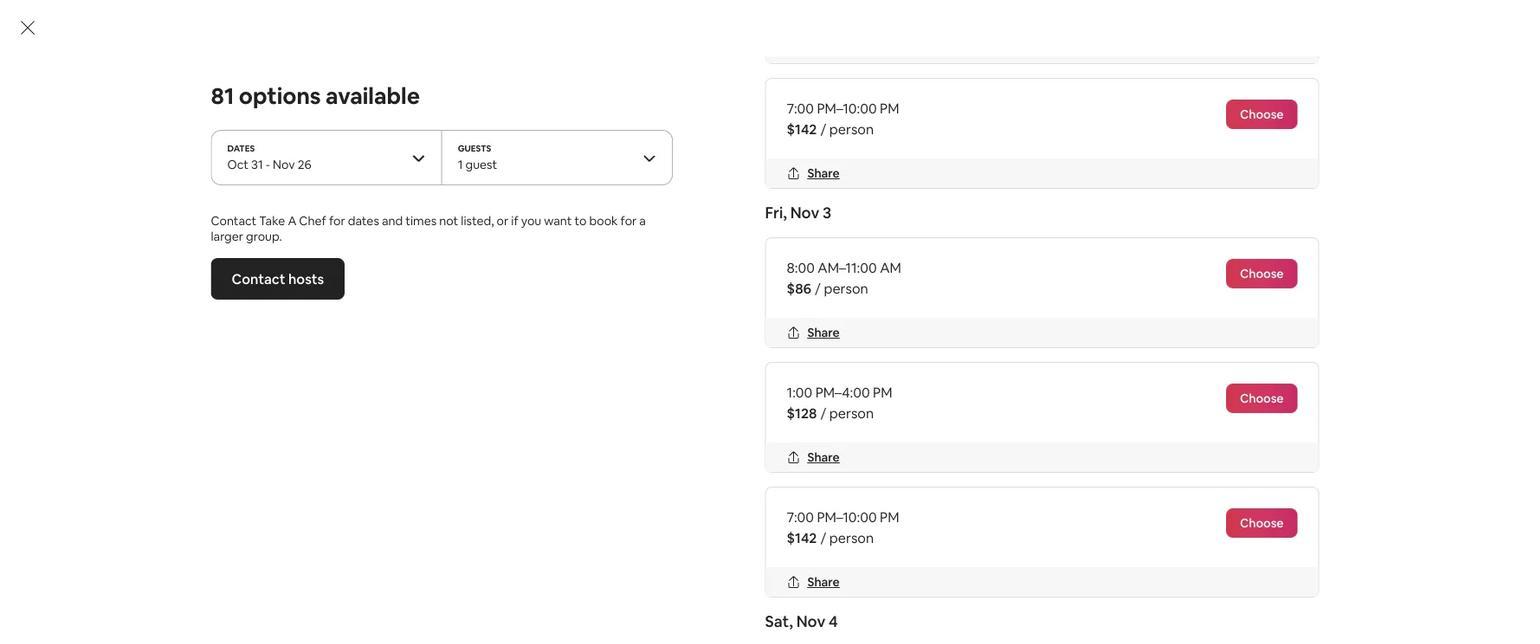 Task type: locate. For each thing, give the bounding box(es) containing it.
meal
[[464, 182, 495, 200]]

1 horizontal spatial the
[[525, 182, 547, 200]]

1 list item from the left
[[273, 0, 683, 110]]

oct inside choose from available dates 81 available for oct 31 – nov 26
[[377, 294, 401, 312]]

/ inside 8:00 am–11:00 am $86 / person
[[815, 279, 821, 297]]

1 vertical spatial 26
[[459, 294, 475, 312]]

1 vertical spatial am–11:00
[[920, 375, 971, 391]]

0 horizontal spatial 1
[[458, 157, 463, 172]]

1 horizontal spatial 31
[[404, 294, 417, 312]]

but
[[562, 162, 584, 179]]

31
[[251, 157, 263, 172], [404, 294, 417, 312], [754, 354, 768, 372]]

share button
[[780, 34, 847, 63], [780, 159, 847, 188], [780, 318, 847, 347], [780, 443, 847, 472], [780, 567, 847, 597]]

1:00 pm–4:00 pm $128 / person
[[787, 383, 893, 422]]

hosts
[[288, 270, 324, 288]]

same
[[305, 182, 339, 200]]

wed, for wed, nov 1 8:00 am–11:00 am
[[892, 354, 926, 372]]

contact hosts
[[232, 270, 324, 288]]

2 horizontal spatial 31
[[754, 354, 768, 372]]

not
[[439, 213, 458, 229]]

2 horizontal spatial for
[[621, 213, 637, 229]]

1 horizontal spatial 1
[[958, 354, 964, 372]]

4
[[829, 612, 838, 632]]

1 inside wed, nov 1 8:00 am–11:00 am
[[958, 354, 964, 372]]

experience!
[[591, 182, 665, 200]]

choose
[[280, 264, 349, 288]]

wed,
[[892, 354, 926, 372], [1089, 354, 1123, 372]]

1 vertical spatial available
[[401, 264, 479, 288]]

was down guests
[[453, 162, 478, 179]]

guests
[[458, 143, 491, 154]]

1 vertical spatial pm–10:00
[[722, 375, 774, 391]]

1 vertical spatial 31
[[404, 294, 417, 312]]

am inside wed, nov 1 8:00 am–11:00 am
[[974, 375, 993, 391]]

31 left –
[[404, 294, 417, 312]]

4 share button from the top
[[780, 443, 847, 472]]

great!
[[392, 162, 429, 179]]

chef right a
[[299, 213, 327, 229]]

0 vertical spatial 81
[[211, 81, 234, 110]]

2 vertical spatial 31
[[754, 354, 768, 372]]

oct inside tue, oct 31 7:00 pm–10:00 pm
[[726, 354, 751, 372]]

pm–10:00 for second share button from the top of the page
[[817, 99, 877, 117]]

1 horizontal spatial 26
[[459, 294, 475, 312]]

want
[[544, 213, 572, 229]]

1 for wed, nov 1 8:00 am–11:00 am
[[958, 354, 964, 372]]

0 horizontal spatial 8:00
[[787, 259, 815, 276]]

we
[[378, 182, 399, 200]]

personable
[[587, 162, 658, 179]]

1 vertical spatial contact
[[232, 270, 285, 288]]

/
[[821, 120, 827, 138], [815, 279, 821, 297], [821, 404, 827, 422], [729, 421, 735, 438], [821, 529, 827, 547]]

–
[[420, 294, 427, 312]]

and down professional
[[498, 182, 522, 200]]

$142
[[787, 120, 817, 138], [787, 529, 817, 547]]

chef right -
[[280, 162, 311, 179]]

julie image
[[280, 111, 315, 146], [280, 111, 315, 146]]

chef
[[280, 162, 311, 179], [299, 213, 327, 229]]

0 vertical spatial am–11:00
[[818, 259, 877, 276]]

for
[[329, 213, 345, 229], [621, 213, 637, 229], [355, 294, 374, 312]]

he
[[432, 162, 450, 179]]

2 vertical spatial available
[[297, 294, 352, 312]]

0 horizontal spatial am–11:00
[[818, 259, 877, 276]]

1 horizontal spatial was
[[453, 162, 478, 179]]

$128
[[787, 404, 817, 422]]

and left 'times'
[[382, 213, 403, 229]]

wed, nov 1 8:00 am–11:00 am
[[892, 354, 993, 391]]

guest
[[466, 157, 497, 172]]

31 right tue,
[[754, 354, 768, 372]]

chef inside contact take a chef for dates and times not listed, or if you want to book for a larger group.
[[299, 213, 327, 229]]

0 vertical spatial and
[[498, 182, 522, 200]]

1 horizontal spatial and
[[498, 182, 522, 200]]

pm
[[880, 99, 900, 117], [777, 375, 794, 391], [873, 383, 893, 401], [880, 508, 900, 526]]

loved
[[402, 182, 437, 200]]

5 share from the top
[[808, 574, 840, 590]]

2 share button from the top
[[780, 159, 847, 188]]

am–11:00 inside wed, nov 1 8:00 am–11:00 am
[[920, 375, 971, 391]]

0 horizontal spatial oct
[[227, 157, 249, 172]]

0 vertical spatial pm–10:00
[[817, 99, 877, 117]]

0 horizontal spatial list item
[[273, 0, 683, 110]]

1 horizontal spatial oct
[[377, 294, 401, 312]]

2 $142 from the top
[[787, 529, 817, 547]]

1 vertical spatial and
[[382, 213, 403, 229]]

26
[[298, 157, 312, 172], [459, 294, 475, 312]]

0 vertical spatial 8:00
[[787, 259, 815, 276]]

31 for dates
[[251, 157, 263, 172]]

dates inside contact take a chef for dates and times not listed, or if you want to book for a larger group.
[[348, 213, 379, 229]]

8:00
[[787, 259, 815, 276], [892, 375, 917, 391]]

0 horizontal spatial the
[[280, 182, 302, 200]]

available for from
[[401, 264, 479, 288]]

the down professional
[[525, 182, 547, 200]]

1 vertical spatial 8:00
[[892, 375, 917, 391]]

oct right tue,
[[726, 354, 751, 372]]

1 vertical spatial am
[[974, 375, 993, 391]]

3
[[823, 203, 832, 223]]

oct
[[227, 157, 249, 172], [377, 294, 401, 312], [726, 354, 751, 372]]

1 horizontal spatial 8:00
[[892, 375, 917, 391]]

pm–10:00 for 1st share button from the bottom
[[817, 508, 877, 526]]

dates down or
[[483, 264, 534, 288]]

/ for second share button from the top of the page
[[821, 120, 827, 138]]

and
[[498, 182, 522, 200], [382, 213, 403, 229]]

1 vertical spatial chef
[[299, 213, 327, 229]]

oct down from
[[377, 294, 401, 312]]

wed, nov 1
[[1089, 354, 1161, 372]]

pm inside "1:00 pm–4:00 pm $128 / person"
[[873, 383, 893, 401]]

contact inside "link"
[[232, 270, 285, 288]]

31 inside tue, oct 31 7:00 pm–10:00 pm
[[754, 354, 768, 372]]

to
[[575, 213, 587, 229]]

/ inside "1:00 pm–4:00 pm $128 / person"
[[821, 404, 827, 422]]

available
[[326, 81, 420, 110], [401, 264, 479, 288], [297, 294, 352, 312]]

0 horizontal spatial dates
[[348, 213, 379, 229]]

0 vertical spatial oct
[[227, 157, 249, 172]]

$142 for second share button from the top of the page
[[787, 120, 817, 138]]

available up 2023
[[326, 81, 420, 110]]

for down same
[[329, 213, 345, 229]]

8:00 right the pm–4:00
[[892, 375, 917, 391]]

0 vertical spatial 7:00 pm–10:00 pm $142 / person
[[787, 99, 900, 138]]

and inside contact take a chef for dates and times not listed, or if you want to book for a larger group.
[[382, 213, 403, 229]]

was up we
[[364, 162, 389, 179]]

contact left take
[[211, 213, 257, 229]]

8:00 am–11:00 am $86 / person
[[787, 259, 902, 297]]

$86
[[787, 279, 812, 297]]

2 horizontal spatial oct
[[726, 354, 751, 372]]

1 vertical spatial oct
[[377, 294, 401, 312]]

2 wed, from the left
[[1089, 354, 1123, 372]]

available up –
[[401, 264, 479, 288]]

1 vertical spatial $142
[[787, 529, 817, 547]]

2 horizontal spatial 1
[[1155, 354, 1161, 372]]

nov for sat, nov 4
[[797, 612, 826, 632]]

available down choose
[[297, 294, 352, 312]]

0 vertical spatial 26
[[298, 157, 312, 172]]

26 inside dates oct 31 - nov 26
[[298, 157, 312, 172]]

time.
[[342, 182, 375, 200]]

0 horizontal spatial 31
[[251, 157, 263, 172]]

was
[[364, 162, 389, 179], [453, 162, 478, 179]]

pm for 1st share button from the bottom
[[880, 508, 900, 526]]

am
[[880, 259, 902, 276], [974, 375, 993, 391]]

0 horizontal spatial and
[[382, 213, 403, 229]]

contact inside contact take a chef for dates and times not listed, or if you want to book for a larger group.
[[211, 213, 257, 229]]

the
[[280, 182, 302, 200], [525, 182, 547, 200]]

take
[[259, 213, 285, 229]]

1 vertical spatial dates
[[483, 264, 534, 288]]

0 vertical spatial chef
[[280, 162, 311, 179]]

81
[[211, 81, 234, 110], [280, 294, 294, 312]]

3 share button from the top
[[780, 318, 847, 347]]

2 vertical spatial 7:00
[[787, 508, 814, 526]]

dates
[[348, 213, 379, 229], [483, 264, 534, 288]]

0 vertical spatial am
[[880, 259, 902, 276]]

1
[[458, 157, 463, 172], [958, 354, 964, 372], [1155, 354, 1161, 372]]

oct down dates
[[227, 157, 249, 172]]

julie
[[325, 110, 356, 127]]

1 inside the guests 1 guest
[[458, 157, 463, 172]]

a
[[640, 213, 646, 229]]

81 down contact hosts
[[280, 294, 294, 312]]

1 horizontal spatial wed,
[[1089, 354, 1123, 372]]

0 horizontal spatial for
[[329, 213, 345, 229]]

pm–4:00
[[816, 383, 870, 401]]

1 horizontal spatial am–11:00
[[920, 375, 971, 391]]

26 right –
[[459, 294, 475, 312]]

31 inside dates oct 31 - nov 26
[[251, 157, 263, 172]]

0 vertical spatial available
[[326, 81, 420, 110]]

7:00
[[787, 99, 814, 117], [696, 375, 719, 391], [787, 508, 814, 526]]

/ person
[[729, 421, 783, 438]]

4 share from the top
[[808, 450, 840, 465]]

nov for fri, nov 3
[[791, 203, 820, 223]]

pm–10:00
[[817, 99, 877, 117], [722, 375, 774, 391], [817, 508, 877, 526]]

contact
[[211, 213, 257, 229], [232, 270, 285, 288]]

nov inside wed, nov 1 8:00 am–11:00 am
[[929, 354, 955, 372]]

nov inside dates oct 31 - nov 26
[[273, 157, 295, 172]]

0 vertical spatial contact
[[211, 213, 257, 229]]

1 vertical spatial 7:00
[[696, 375, 719, 391]]

for down from
[[355, 294, 374, 312]]

oct inside dates oct 31 - nov 26
[[227, 157, 249, 172]]

$142 up sat, nov 4
[[787, 529, 817, 547]]

list
[[273, 0, 1257, 236]]

0 horizontal spatial am
[[880, 259, 902, 276]]

1 wed, from the left
[[892, 354, 926, 372]]

81 options available
[[211, 81, 420, 110]]

1 vertical spatial 7:00 pm–10:00 pm $142 / person
[[787, 508, 900, 547]]

am–11:00
[[818, 259, 877, 276], [920, 375, 971, 391]]

81 up dates
[[211, 81, 234, 110]]

$142 up fri, nov 3
[[787, 120, 817, 138]]

1 vertical spatial 81
[[280, 294, 294, 312]]

0 vertical spatial dates
[[348, 213, 379, 229]]

nov
[[273, 157, 295, 172], [791, 203, 820, 223], [430, 294, 456, 312], [929, 354, 955, 372], [1126, 354, 1152, 372], [797, 612, 826, 632]]

26 up same
[[298, 157, 312, 172]]

guests 1 guest
[[458, 143, 497, 172]]

the up a
[[280, 182, 302, 200]]

1 $142 from the top
[[787, 120, 817, 138]]

list containing julie
[[273, 0, 1257, 236]]

wed, inside wed, nov 1 8:00 am–11:00 am
[[892, 354, 926, 372]]

dates inside choose from available dates 81 available for oct 31 – nov 26
[[483, 264, 534, 288]]

share
[[808, 41, 840, 56], [808, 165, 840, 181], [808, 325, 840, 340], [808, 450, 840, 465], [808, 574, 840, 590]]

dates down time.
[[348, 213, 379, 229]]

0 vertical spatial $142
[[787, 120, 817, 138]]

0 horizontal spatial 26
[[298, 157, 312, 172]]

1 horizontal spatial am
[[974, 375, 993, 391]]

0 vertical spatial 31
[[251, 157, 263, 172]]

8:00 up $86
[[787, 259, 815, 276]]

person
[[830, 120, 874, 138], [824, 279, 869, 297], [830, 404, 874, 422], [738, 421, 783, 438], [830, 529, 874, 547]]

1 horizontal spatial 81
[[280, 294, 294, 312]]

0 horizontal spatial wed,
[[892, 354, 926, 372]]

for left a
[[621, 213, 637, 229]]

1 horizontal spatial for
[[355, 294, 374, 312]]

7:00 pm–10:00 pm $142 / person
[[787, 99, 900, 138], [787, 508, 900, 547]]

1 horizontal spatial dates
[[483, 264, 534, 288]]

8:00 inside wed, nov 1 8:00 am–11:00 am
[[892, 375, 917, 391]]

list item
[[273, 0, 683, 110], [765, 0, 1175, 110]]

5 share button from the top
[[780, 567, 847, 597]]

0 horizontal spatial 81
[[211, 81, 234, 110]]

contact down group.
[[232, 270, 285, 288]]

book
[[589, 213, 618, 229]]

1 horizontal spatial list item
[[765, 0, 1175, 110]]

0 horizontal spatial was
[[364, 162, 389, 179]]

31 left -
[[251, 157, 263, 172]]

sat, nov 4
[[765, 612, 838, 632]]

2 vertical spatial pm–10:00
[[817, 508, 877, 526]]

2 vertical spatial oct
[[726, 354, 751, 372]]

/ for 1st share button from the bottom
[[821, 529, 827, 547]]



Task type: vqa. For each thing, say whether or not it's contained in the screenshot.


Task type: describe. For each thing, give the bounding box(es) containing it.
contact for contact hosts
[[232, 270, 285, 288]]

options
[[239, 81, 321, 110]]

tue, oct 31 7:00 pm–10:00 pm
[[696, 354, 794, 391]]

dates
[[227, 143, 255, 154]]

2 list item from the left
[[765, 0, 1175, 110]]

at
[[661, 162, 674, 179]]

oct for tue,
[[726, 354, 751, 372]]

1 for wed, nov 1
[[1155, 354, 1161, 372]]

81 inside choose from available dates 81 available for oct 31 – nov 26
[[280, 294, 294, 312]]

larger
[[211, 229, 243, 244]]

2 was from the left
[[453, 162, 478, 179]]

pm–10:00 inside tue, oct 31 7:00 pm–10:00 pm
[[722, 375, 774, 391]]

2023
[[355, 130, 383, 146]]

1 share button from the top
[[780, 34, 847, 63]]

and inside chef damon was great! he was professional but personable at the same time. we loved our meal and the whole experience!
[[498, 182, 522, 200]]

tue,
[[696, 354, 723, 372]]

1:00
[[787, 383, 813, 401]]

professional
[[481, 162, 558, 179]]

wed, for wed, nov 1
[[1089, 354, 1123, 372]]

0 vertical spatial 7:00
[[787, 99, 814, 117]]

pm for second share button from the bottom of the page
[[873, 383, 893, 401]]

choose from available dates 81 available for oct 31 – nov 26
[[280, 264, 534, 312]]

1 the from the left
[[280, 182, 302, 200]]

7:00 inside tue, oct 31 7:00 pm–10:00 pm
[[696, 375, 719, 391]]

2 7:00 pm–10:00 pm $142 / person from the top
[[787, 508, 900, 547]]

for inside choose from available dates 81 available for oct 31 – nov 26
[[355, 294, 374, 312]]

contact hosts link
[[211, 258, 345, 300]]

pm for second share button from the top of the page
[[880, 99, 900, 117]]

you
[[521, 213, 542, 229]]

times
[[406, 213, 437, 229]]

-
[[266, 157, 270, 172]]

a
[[288, 213, 297, 229]]

1 share from the top
[[808, 41, 840, 56]]

am–11:00 inside 8:00 am–11:00 am $86 / person
[[818, 259, 877, 276]]

8:00 inside 8:00 am–11:00 am $86 / person
[[787, 259, 815, 276]]

2 the from the left
[[525, 182, 547, 200]]

2 share from the top
[[808, 165, 840, 181]]

june 2023
[[325, 130, 383, 146]]

1 7:00 pm–10:00 pm $142 / person from the top
[[787, 99, 900, 138]]

nov inside choose from available dates 81 available for oct 31 – nov 26
[[430, 294, 456, 312]]

fri, nov 3
[[765, 203, 832, 223]]

damon
[[314, 162, 361, 179]]

person inside "1:00 pm–4:00 pm $128 / person"
[[830, 404, 874, 422]]

available for options
[[326, 81, 420, 110]]

31 inside choose from available dates 81 available for oct 31 – nov 26
[[404, 294, 417, 312]]

if
[[511, 213, 519, 229]]

contact take a chef for dates and times not listed, or if you want to book for a larger group.
[[211, 213, 646, 244]]

/ for second share button from the bottom of the page
[[821, 404, 827, 422]]

listed,
[[461, 213, 494, 229]]

fri,
[[765, 203, 787, 223]]

our
[[440, 182, 461, 200]]

from
[[353, 264, 397, 288]]

3 share from the top
[[808, 325, 840, 340]]

31 for tue,
[[754, 354, 768, 372]]

whole
[[550, 182, 588, 200]]

chef inside chef damon was great! he was professional but personable at the same time. we loved our meal and the whole experience!
[[280, 162, 311, 179]]

chef damon was great! he was professional but personable at the same time. we loved our meal and the whole experience!
[[280, 162, 674, 200]]

person inside 8:00 am–11:00 am $86 / person
[[824, 279, 869, 297]]

dates oct 31 - nov 26
[[227, 143, 312, 172]]

contact for contact take a chef for dates and times not listed, or if you want to book for a larger group.
[[211, 213, 257, 229]]

sat,
[[765, 612, 793, 632]]

nov for wed, nov 1
[[1126, 354, 1152, 372]]

am inside 8:00 am–11:00 am $86 / person
[[880, 259, 902, 276]]

/ for third share button from the bottom
[[815, 279, 821, 297]]

1 was from the left
[[364, 162, 389, 179]]

oct for dates
[[227, 157, 249, 172]]

26 inside choose from available dates 81 available for oct 31 – nov 26
[[459, 294, 475, 312]]

june
[[325, 130, 352, 146]]

nov for wed, nov 1 8:00 am–11:00 am
[[929, 354, 955, 372]]

pm inside tue, oct 31 7:00 pm–10:00 pm
[[777, 375, 794, 391]]

or
[[497, 213, 509, 229]]

$142 for 1st share button from the bottom
[[787, 529, 817, 547]]

group.
[[246, 229, 282, 244]]



